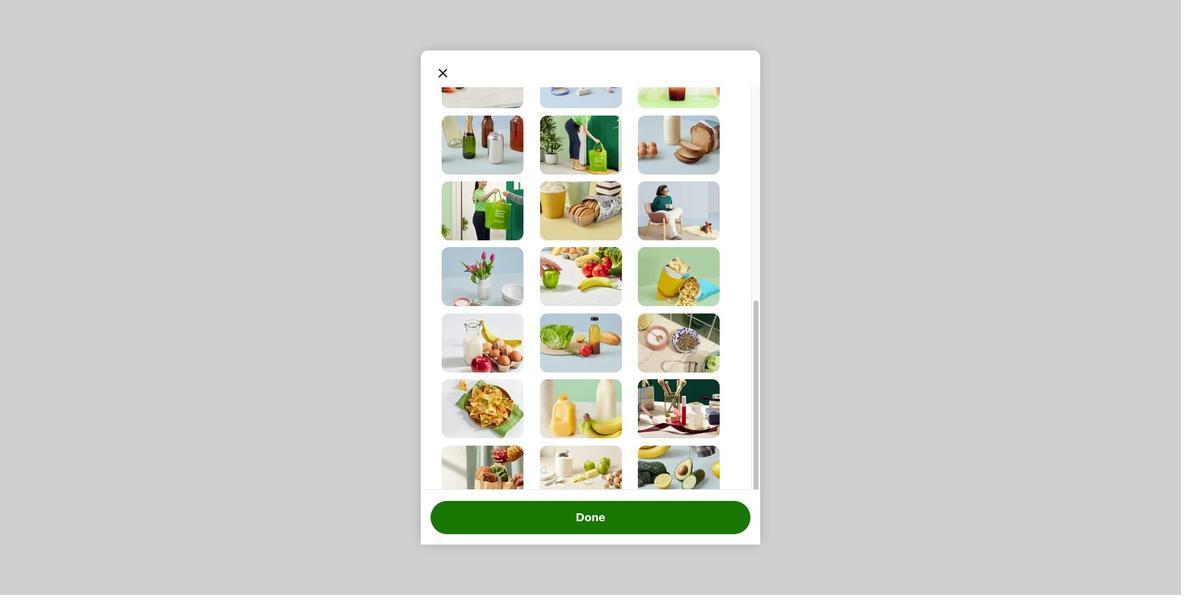 Task type: locate. For each thing, give the bounding box(es) containing it.
a blue can, a silver can, an empty bottle, an empty champagne bottle, and two brown glass bottles. image
[[442, 115, 524, 175]]

an shopper setting a bag of groceries down at someone's door. image
[[540, 115, 622, 175]]

a woman handing over a grocery bag to a customer through their front door. image
[[442, 182, 524, 241]]

a roll of paper towels, a gallon of orange juice, a small bottle of milk, a bunch of bananas. image
[[540, 380, 622, 439]]

an apple, a small pitcher of milk, a banana, and a carton of 6 eggs. image
[[442, 314, 524, 373]]

a jar of flour, a stick of sliced butter, 3 granny smith apples, a carton of 7 eggs. image
[[540, 446, 622, 505]]

a woman sitting on a chair wearing headphones holding a drink in her hand with a small brown dog on the floor by her side. image
[[638, 182, 720, 241]]



Task type: describe. For each thing, give the bounding box(es) containing it.
a bar of chocolate cut in half, a yellow pint of white ice cream, a green pint of white ice cream, an open pack of cookies, and a stack of ice cream sandwiches. image
[[540, 182, 622, 241]]

a bulb of garlic, a bowl of salt, a bowl of pepper, a bowl of cut celery. image
[[638, 314, 720, 373]]

done button
[[431, 501, 751, 534]]

a small white vase of pink tulips, a stack of 3 white bowls, and a rolled napkin. image
[[442, 248, 524, 307]]

a person touching an apple, a banana, a bunch of tomatoes, and an assortment of other vegetables on a counter. image
[[540, 248, 622, 307]]

a person holding a tomato and a grocery bag with a baguette and vegetables. image
[[442, 446, 524, 505]]

a wooden cutting board and knife, and a few sliced tomatoes and two whole tomatoes. image
[[540, 512, 622, 571]]

a bunch of kale, a sliced lemon, a half of an avocado, a cucumber, a bunch of bananas, and a blender. image
[[638, 446, 720, 505]]

a marble tabletop with a wooden cutting board of cut limes, copper cups, and vodka bottles. image
[[638, 512, 720, 571]]

list_add_items dialog
[[421, 0, 761, 578]]

bowl of nachos covered in cheese. image
[[442, 380, 524, 439]]

two bags of chips open. image
[[638, 248, 720, 307]]

a tabletop of makeup, skincare, and beauty products. image
[[638, 380, 720, 439]]

a roll of paper towels, a person holding a spray bottle of blue cleaning solution, and a sponge. image
[[442, 512, 524, 571]]

a carton of 6 eggs, an open loaf of bread, and a small bottle of milk. image
[[638, 115, 720, 175]]

a head of lettuce, a half of a lemon, a bottle of sauce, a tomato, and a small baguette. image
[[540, 314, 622, 373]]

done
[[576, 513, 606, 523]]



Task type: vqa. For each thing, say whether or not it's contained in the screenshot.
bottom about
no



